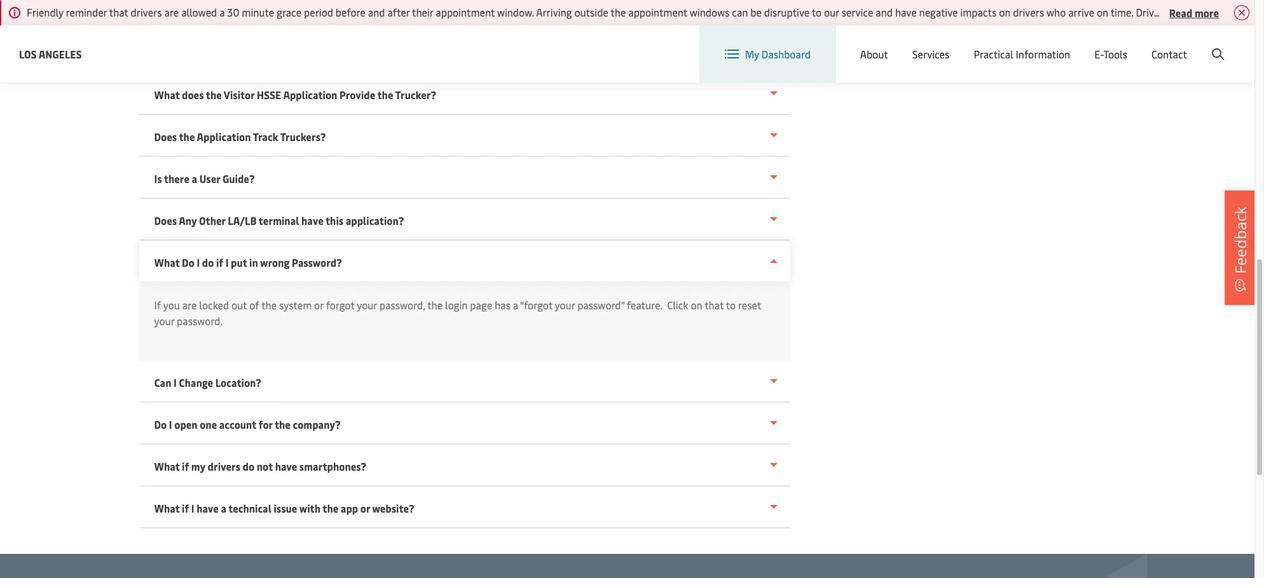 Task type: vqa. For each thing, say whether or not it's contained in the screenshot.
operational
no



Task type: describe. For each thing, give the bounding box(es) containing it.
has
[[495, 298, 511, 312]]

have right 'not'
[[275, 460, 297, 474]]

0 horizontal spatial application
[[197, 130, 251, 144]]

have left the this
[[301, 214, 323, 228]]

what if i have a technical issue with the app or website?
[[154, 502, 414, 516]]

you
[[163, 298, 180, 312]]

what for what if my drivers do not have smartphones?
[[154, 460, 180, 474]]

negative
[[919, 5, 958, 19]]

terminal
[[259, 214, 299, 228]]

0 vertical spatial if
[[216, 256, 223, 270]]

of
[[249, 298, 259, 312]]

are inside if you are locked out of the system or forgot your password, the login page has a "forgot your password" feature.  click on that to reset your password.
[[182, 298, 197, 312]]

the inside "dropdown button"
[[323, 502, 338, 516]]

feedback button
[[1225, 191, 1257, 305]]

account
[[219, 418, 256, 432]]

not
[[257, 460, 273, 474]]

window.
[[497, 5, 534, 19]]

open
[[174, 418, 198, 432]]

visitor
[[224, 88, 255, 102]]

page
[[470, 298, 492, 312]]

account
[[1193, 37, 1230, 51]]

if you are locked out of the system or forgot your password, the login page has a "forgot your password" feature.  click on that to reset your password.
[[154, 298, 761, 328]]

switch location
[[897, 37, 969, 51]]

password.
[[177, 314, 223, 328]]

does the application track truckers? button
[[139, 115, 790, 157]]

1 and from the left
[[368, 5, 385, 19]]

any
[[179, 214, 197, 228]]

with
[[299, 502, 321, 516]]

one
[[200, 418, 217, 432]]

what if i have a technical issue with the app or website? button
[[139, 487, 790, 529]]

friendly reminder that drivers are allowed a 30 minute grace period before and after their appointment window. arriving outside the appointment windows can be disruptive to our service and have negative impacts on drivers who arrive on time. drivers that arrive outside th
[[27, 5, 1264, 19]]

do i open one account for the company?
[[154, 418, 341, 432]]

30
[[227, 5, 239, 19]]

system
[[279, 298, 312, 312]]

does any other la/lb terminal have this application? button
[[139, 199, 790, 241]]

0 horizontal spatial your
[[154, 314, 174, 328]]

trucker?
[[395, 88, 436, 102]]

services
[[912, 47, 950, 61]]

1 horizontal spatial application
[[283, 88, 337, 102]]

2 arrive from the left
[[1192, 5, 1218, 19]]

provide
[[340, 88, 375, 102]]

contact
[[1152, 47, 1187, 61]]

our
[[824, 5, 839, 19]]

does the application track truckers?
[[154, 130, 326, 144]]

i inside "dropdown button"
[[191, 502, 194, 516]]

or inside if you are locked out of the system or forgot your password, the login page has a "forgot your password" feature.  click on that to reset your password.
[[314, 298, 324, 312]]

0 vertical spatial are
[[164, 5, 179, 19]]

after
[[388, 5, 410, 19]]

for
[[259, 418, 273, 432]]

login / create account link
[[1104, 25, 1230, 63]]

forgot
[[326, 298, 355, 312]]

grace
[[277, 5, 302, 19]]

have inside "dropdown button"
[[197, 502, 219, 516]]

read
[[1169, 5, 1193, 19]]

2 and from the left
[[876, 5, 893, 19]]

locked
[[199, 298, 229, 312]]

services button
[[912, 25, 950, 83]]

global menu button
[[981, 25, 1080, 63]]

practical information
[[974, 47, 1070, 61]]

click
[[667, 298, 688, 312]]

a left 30
[[219, 5, 225, 19]]

is there a user guide? button
[[139, 157, 790, 199]]

their
[[412, 5, 433, 19]]

e-tools
[[1095, 47, 1127, 61]]

the inside dropdown button
[[275, 418, 291, 432]]

smartphones?
[[299, 460, 366, 474]]

e-tools button
[[1095, 25, 1127, 83]]

do i open one account for the company? button
[[139, 403, 790, 445]]

can i change location?
[[154, 376, 261, 390]]

there
[[164, 172, 189, 186]]

2 horizontal spatial that
[[1170, 5, 1189, 19]]

that inside if you are locked out of the system or forgot your password, the login page has a "forgot your password" feature.  click on that to reset your password.
[[705, 298, 724, 312]]

switch location button
[[876, 37, 969, 51]]

/
[[1155, 37, 1159, 51]]

does any other la/lb terminal have this application?
[[154, 214, 404, 228]]

technical
[[228, 502, 271, 516]]

what for what if i have a technical issue with the app or website?
[[154, 502, 180, 516]]

a inside if you are locked out of the system or forgot your password, the login page has a "forgot your password" feature.  click on that to reset your password.
[[513, 298, 518, 312]]

windows
[[690, 5, 730, 19]]

issue
[[274, 502, 297, 516]]

user
[[199, 172, 220, 186]]

1 arrive from the left
[[1068, 5, 1094, 19]]

location?
[[215, 376, 261, 390]]

is
[[154, 172, 162, 186]]

arriving
[[536, 5, 572, 19]]

disruptive
[[764, 5, 810, 19]]

los angeles
[[19, 47, 82, 61]]

e-
[[1095, 47, 1104, 61]]

is there a user guide?
[[154, 172, 255, 186]]

friendly
[[27, 5, 63, 19]]



Task type: locate. For each thing, give the bounding box(es) containing it.
global
[[1009, 37, 1039, 51]]

a inside "dropdown button"
[[221, 502, 226, 516]]

1 vertical spatial are
[[182, 298, 197, 312]]

i
[[197, 256, 200, 270], [226, 256, 229, 270], [174, 376, 177, 390], [169, 418, 172, 432], [191, 502, 194, 516]]

and
[[368, 5, 385, 19], [876, 5, 893, 19]]

do left 'not'
[[243, 460, 254, 474]]

reset
[[738, 298, 761, 312]]

what for what does the visitor hsse application provide the trucker?
[[154, 88, 180, 102]]

login
[[1128, 37, 1152, 51]]

practical information button
[[974, 25, 1070, 83]]

if
[[216, 256, 223, 270], [182, 460, 189, 474], [182, 502, 189, 516]]

1 vertical spatial if
[[182, 460, 189, 474]]

1 horizontal spatial do
[[243, 460, 254, 474]]

drivers for smartphones?
[[208, 460, 240, 474]]

tools
[[1104, 47, 1127, 61]]

0 horizontal spatial appointment
[[436, 5, 495, 19]]

appointment right their at the left top
[[436, 5, 495, 19]]

0 horizontal spatial and
[[368, 5, 385, 19]]

or right the app on the bottom of page
[[360, 502, 370, 516]]

does for does the application track truckers?
[[154, 130, 177, 144]]

drivers for 30
[[131, 5, 162, 19]]

drivers left the allowed
[[131, 5, 162, 19]]

2 what from the top
[[154, 256, 180, 270]]

los angeles link
[[19, 46, 82, 62]]

more
[[1195, 5, 1219, 19]]

what does the visitor hsse application provide the trucker? button
[[139, 73, 790, 115]]

0 horizontal spatial or
[[314, 298, 324, 312]]

does
[[182, 88, 204, 102]]

password?
[[292, 256, 342, 270]]

1 what from the top
[[154, 88, 180, 102]]

0 horizontal spatial arrive
[[1068, 5, 1094, 19]]

can
[[732, 5, 748, 19]]

1 horizontal spatial your
[[357, 298, 377, 312]]

0 vertical spatial to
[[812, 5, 822, 19]]

create
[[1161, 37, 1191, 51]]

1 vertical spatial does
[[154, 214, 177, 228]]

does
[[154, 130, 177, 144], [154, 214, 177, 228]]

about
[[860, 47, 888, 61]]

information
[[1016, 47, 1070, 61]]

before
[[336, 5, 366, 19]]

2 horizontal spatial drivers
[[1013, 5, 1044, 19]]

0 vertical spatial or
[[314, 298, 324, 312]]

my
[[745, 47, 759, 61]]

1 vertical spatial to
[[726, 298, 736, 312]]

to left reset
[[726, 298, 736, 312]]

0 horizontal spatial outside
[[574, 5, 608, 19]]

does left "any"
[[154, 214, 177, 228]]

what for what do i do if i put in wrong password?
[[154, 256, 180, 270]]

your down if
[[154, 314, 174, 328]]

1 horizontal spatial drivers
[[208, 460, 240, 474]]

your right "forgot
[[555, 298, 575, 312]]

1 outside from the left
[[574, 5, 608, 19]]

read more
[[1169, 5, 1219, 19]]

wrong
[[260, 256, 290, 270]]

1 vertical spatial do
[[154, 418, 167, 432]]

"forgot
[[520, 298, 553, 312]]

what do i do if i put in wrong password?
[[154, 256, 342, 270]]

and right service
[[876, 5, 893, 19]]

i inside dropdown button
[[169, 418, 172, 432]]

service
[[842, 5, 873, 19]]

1 does from the top
[[154, 130, 177, 144]]

0 horizontal spatial drivers
[[131, 5, 162, 19]]

2 horizontal spatial your
[[555, 298, 575, 312]]

to
[[812, 5, 822, 19], [726, 298, 736, 312]]

or left 'forgot'
[[314, 298, 324, 312]]

can i change location? button
[[139, 361, 790, 403]]

0 vertical spatial do
[[182, 256, 194, 270]]

a inside dropdown button
[[192, 172, 197, 186]]

2 outside from the left
[[1220, 5, 1254, 19]]

my
[[191, 460, 205, 474]]

drivers inside dropdown button
[[208, 460, 240, 474]]

on right impacts
[[999, 5, 1011, 19]]

period
[[304, 5, 333, 19]]

do down "any"
[[182, 256, 194, 270]]

your right 'forgot'
[[357, 298, 377, 312]]

a left technical
[[221, 502, 226, 516]]

close alert image
[[1234, 5, 1250, 20]]

1 vertical spatial application
[[197, 130, 251, 144]]

3 what from the top
[[154, 460, 180, 474]]

this
[[326, 214, 343, 228]]

application?
[[346, 214, 404, 228]]

are right you
[[182, 298, 197, 312]]

or inside "dropdown button"
[[360, 502, 370, 516]]

1 horizontal spatial and
[[876, 5, 893, 19]]

arrive right who
[[1068, 5, 1094, 19]]

can
[[154, 376, 171, 390]]

1 horizontal spatial on
[[999, 5, 1011, 19]]

are left the allowed
[[164, 5, 179, 19]]

other
[[199, 214, 226, 228]]

drivers
[[131, 5, 162, 19], [1013, 5, 1044, 19], [208, 460, 240, 474]]

practical
[[974, 47, 1013, 61]]

1 horizontal spatial to
[[812, 5, 822, 19]]

1 horizontal spatial do
[[182, 256, 194, 270]]

drivers right my on the left
[[208, 460, 240, 474]]

0 horizontal spatial to
[[726, 298, 736, 312]]

and left after
[[368, 5, 385, 19]]

change
[[179, 376, 213, 390]]

have left technical
[[197, 502, 219, 516]]

hsse
[[257, 88, 281, 102]]

1 horizontal spatial that
[[705, 298, 724, 312]]

1 horizontal spatial are
[[182, 298, 197, 312]]

0 horizontal spatial are
[[164, 5, 179, 19]]

allowed
[[181, 5, 217, 19]]

on right click
[[691, 298, 702, 312]]

if inside "dropdown button"
[[182, 502, 189, 516]]

1 horizontal spatial outside
[[1220, 5, 1254, 19]]

app
[[341, 502, 358, 516]]

arrive up account
[[1192, 5, 1218, 19]]

0 horizontal spatial do
[[154, 418, 167, 432]]

if for my
[[182, 460, 189, 474]]

track
[[253, 130, 278, 144]]

global menu
[[1009, 37, 1067, 51]]

2 does from the top
[[154, 214, 177, 228]]

that
[[109, 5, 128, 19], [1170, 5, 1189, 19], [705, 298, 724, 312]]

0 horizontal spatial on
[[691, 298, 702, 312]]

guide?
[[223, 172, 255, 186]]

my dashboard
[[745, 47, 811, 61]]

do left the put
[[202, 256, 214, 270]]

1 vertical spatial do
[[243, 460, 254, 474]]

appointment left windows
[[628, 5, 687, 19]]

2 appointment from the left
[[628, 5, 687, 19]]

that left reset
[[705, 298, 724, 312]]

out
[[232, 298, 247, 312]]

switch
[[897, 37, 927, 51]]

0 horizontal spatial do
[[202, 256, 214, 270]]

2 vertical spatial if
[[182, 502, 189, 516]]

outside left th on the top right
[[1220, 5, 1254, 19]]

feedback
[[1230, 207, 1251, 274]]

have up switch
[[895, 5, 917, 19]]

that left more
[[1170, 5, 1189, 19]]

to left 'our'
[[812, 5, 822, 19]]

drivers
[[1136, 5, 1168, 19]]

the
[[611, 5, 626, 19], [206, 88, 222, 102], [377, 88, 393, 102], [179, 130, 195, 144], [261, 298, 277, 312], [427, 298, 443, 312], [275, 418, 291, 432], [323, 502, 338, 516]]

4 what from the top
[[154, 502, 180, 516]]

1 horizontal spatial appointment
[[628, 5, 687, 19]]

truckers?
[[280, 130, 326, 144]]

do left 'open'
[[154, 418, 167, 432]]

to inside if you are locked out of the system or forgot your password, the login page has a "forgot your password" feature.  click on that to reset your password.
[[726, 298, 736, 312]]

password,
[[380, 298, 425, 312]]

time.
[[1111, 5, 1133, 19]]

about button
[[860, 25, 888, 83]]

los
[[19, 47, 37, 61]]

have
[[895, 5, 917, 19], [301, 214, 323, 228], [275, 460, 297, 474], [197, 502, 219, 516]]

angeles
[[39, 47, 82, 61]]

2 horizontal spatial on
[[1097, 5, 1108, 19]]

la/lb
[[228, 214, 257, 228]]

drivers left who
[[1013, 5, 1044, 19]]

a right has
[[513, 298, 518, 312]]

0 vertical spatial application
[[283, 88, 337, 102]]

what do i do if i put in wrong password? button
[[139, 241, 790, 282]]

on inside if you are locked out of the system or forgot your password, the login page has a "forgot your password" feature.  click on that to reset your password.
[[691, 298, 702, 312]]

what if my drivers do not have smartphones?
[[154, 460, 366, 474]]

do
[[202, 256, 214, 270], [243, 460, 254, 474]]

does for does any other la/lb terminal have this application?
[[154, 214, 177, 228]]

location
[[929, 37, 969, 51]]

application right the hsse
[[283, 88, 337, 102]]

does up is
[[154, 130, 177, 144]]

0 horizontal spatial that
[[109, 5, 128, 19]]

that right reminder
[[109, 5, 128, 19]]

1 horizontal spatial arrive
[[1192, 5, 1218, 19]]

0 vertical spatial do
[[202, 256, 214, 270]]

what does the visitor hsse application provide the trucker?
[[154, 88, 436, 102]]

be
[[751, 5, 762, 19]]

1 horizontal spatial or
[[360, 502, 370, 516]]

1 vertical spatial or
[[360, 502, 370, 516]]

application left track
[[197, 130, 251, 144]]

do inside dropdown button
[[154, 418, 167, 432]]

what if my drivers do not have smartphones? button
[[139, 445, 790, 487]]

on left time.
[[1097, 5, 1108, 19]]

website?
[[372, 502, 414, 516]]

what inside "dropdown button"
[[154, 502, 180, 516]]

do inside dropdown button
[[182, 256, 194, 270]]

1 appointment from the left
[[436, 5, 495, 19]]

0 vertical spatial does
[[154, 130, 177, 144]]

outside right arriving
[[574, 5, 608, 19]]

company?
[[293, 418, 341, 432]]

dashboard
[[762, 47, 811, 61]]

password"
[[577, 298, 624, 312]]

if for i
[[182, 502, 189, 516]]

a left user
[[192, 172, 197, 186]]



